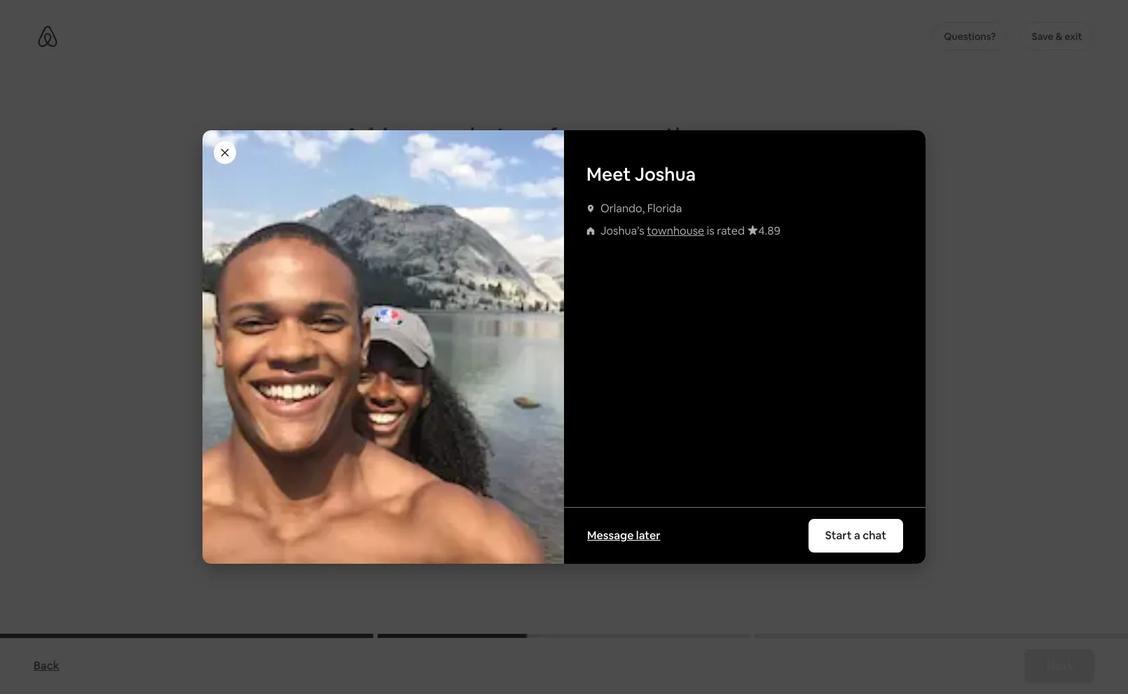 Task type: vqa. For each thing, say whether or not it's contained in the screenshot.
Save & exit Link
yes



Task type: locate. For each thing, give the bounding box(es) containing it.
joshua's
[[601, 224, 645, 238]]

to
[[462, 155, 474, 171]]

1 vertical spatial need
[[563, 421, 589, 436]]

save
[[1033, 30, 1054, 43], [392, 501, 417, 515]]

superhost
[[666, 501, 720, 515]]

questions?
[[945, 30, 997, 43]]

progress
[[480, 393, 556, 416]]

0 vertical spatial exit
[[1065, 30, 1083, 43]]

start a chat
[[826, 529, 887, 543]]

placeholder image
[[203, 130, 564, 564]]

1 horizontal spatial save
[[1033, 30, 1054, 43]]

0 horizontal spatial you
[[395, 421, 414, 436]]

rated
[[717, 224, 745, 238]]

match with a superhost
[[596, 501, 720, 515]]

5
[[408, 155, 415, 171], [583, 417, 589, 432]]

photos up 'get' at the left of the page
[[456, 122, 531, 151]]

&
[[1056, 30, 1063, 43], [419, 501, 427, 515]]

need inside add some photos of your guesthouse you'll need 5 photos to get started. you can add more or make changes later.
[[376, 155, 406, 171]]

1 vertical spatial save & exit
[[392, 501, 449, 515]]

0 vertical spatial you
[[549, 155, 570, 171]]

an
[[722, 421, 734, 436]]

your right finish on the bottom right
[[643, 438, 666, 453]]

joshua's townhouse is rated ★4.89
[[601, 224, 781, 238]]

& inside button
[[1056, 30, 1063, 43]]

you down help,
[[592, 438, 611, 453]]

here
[[613, 393, 645, 413]]

upload from your device
[[508, 488, 621, 501]]

1 vertical spatial you
[[395, 421, 414, 436]]

with up later
[[631, 501, 655, 515]]

you right if
[[542, 421, 560, 436]]

a inside button
[[657, 501, 663, 515]]

joshua
[[635, 163, 696, 186]]

experienced
[[427, 438, 492, 453]]

save & exit link
[[385, 494, 456, 522]]

get matched with a superhost dialog
[[203, 130, 926, 568]]

0 vertical spatial save
[[1033, 30, 1054, 43]]

with
[[697, 421, 719, 436], [631, 501, 655, 515]]

townhouse link
[[647, 224, 705, 238]]

1 horizontal spatial 5
[[583, 417, 589, 432]]

photos
[[456, 122, 531, 151], [418, 155, 459, 171], [558, 393, 609, 413], [592, 417, 628, 432]]

match
[[661, 421, 694, 436]]

0 horizontal spatial with
[[631, 501, 655, 515]]

next button
[[1025, 650, 1095, 684]]

1 horizontal spatial &
[[1056, 30, 1063, 43]]

1 vertical spatial exit
[[429, 501, 449, 515]]

0 vertical spatial with
[[697, 421, 719, 436]]

5 down some
[[408, 155, 415, 171]]

1 horizontal spatial with
[[697, 421, 719, 436]]

a left chat
[[855, 529, 861, 543]]

device
[[590, 488, 621, 501]]

you
[[549, 155, 570, 171], [395, 421, 414, 436]]

add some photos of your guesthouse you'll need 5 photos to get started. you can add more or make changes later.
[[344, 122, 785, 171]]

0 horizontal spatial exit
[[429, 501, 449, 515]]

5 right least
[[583, 417, 589, 432]]

1 horizontal spatial a
[[855, 529, 861, 543]]

more
[[622, 155, 652, 171]]

you inside your progress has been saved you can continue anytime. if you need help, you can match with an experienced host who can help you finish your listing.
[[395, 421, 414, 436]]

can left continue
[[416, 421, 435, 436]]

add
[[596, 155, 619, 171]]

start
[[826, 529, 852, 543]]

can
[[573, 155, 594, 171], [416, 421, 435, 436], [640, 421, 659, 436], [546, 438, 565, 453]]

save & exit inside button
[[1033, 30, 1083, 43]]

2 horizontal spatial you
[[619, 421, 638, 436]]

a up later
[[657, 501, 663, 515]]

your inside add some photos of your guesthouse you'll need 5 photos to get started. you can add more or make changes later.
[[563, 122, 610, 151]]

0 horizontal spatial a
[[657, 501, 663, 515]]

your up add
[[563, 122, 610, 151]]

1 horizontal spatial you
[[549, 155, 570, 171]]

you
[[542, 421, 560, 436], [619, 421, 638, 436], [592, 438, 611, 453]]

drag
[[483, 393, 519, 413]]

upload from your device button
[[508, 487, 621, 501]]

you inside add some photos of your guesthouse you'll need 5 photos to get started. you can add more or make changes later.
[[549, 155, 570, 171]]

save & exit
[[1033, 30, 1083, 43], [392, 501, 449, 515]]

guesthouse
[[615, 122, 739, 151]]

saved
[[641, 393, 691, 416]]

your right from
[[568, 488, 588, 501]]

need
[[376, 155, 406, 171], [563, 421, 589, 436]]

a inside button
[[855, 529, 861, 543]]

0 vertical spatial need
[[376, 155, 406, 171]]

need up the help
[[563, 421, 589, 436]]

1 vertical spatial with
[[631, 501, 655, 515]]

meet
[[587, 163, 631, 186]]

listing.
[[668, 438, 701, 453]]

0 vertical spatial 5
[[408, 155, 415, 171]]

0 horizontal spatial save & exit
[[392, 501, 449, 515]]

1 vertical spatial 5
[[583, 417, 589, 432]]

message
[[588, 529, 634, 543]]

need right 'you'll'
[[376, 155, 406, 171]]

with left an
[[697, 421, 719, 436]]

0 vertical spatial a
[[657, 501, 663, 515]]

add
[[344, 122, 388, 151]]

at
[[543, 417, 553, 432]]

you left continue
[[395, 421, 414, 436]]

1 horizontal spatial exit
[[1065, 30, 1083, 43]]

your up at
[[522, 393, 555, 413]]

1 horizontal spatial save & exit
[[1033, 30, 1083, 43]]

least
[[556, 417, 580, 432]]

a
[[657, 501, 663, 515], [855, 529, 861, 543]]

save & exit button
[[1020, 22, 1095, 50]]

1 horizontal spatial need
[[563, 421, 589, 436]]

★4.89
[[748, 224, 781, 238]]

0 horizontal spatial &
[[419, 501, 427, 515]]

0 horizontal spatial save
[[392, 501, 417, 515]]

questions? button
[[932, 22, 1009, 50]]

1 vertical spatial a
[[855, 529, 861, 543]]

0 horizontal spatial 5
[[408, 155, 415, 171]]

0 vertical spatial &
[[1056, 30, 1063, 43]]

0 horizontal spatial need
[[376, 155, 406, 171]]

0 vertical spatial save & exit
[[1033, 30, 1083, 43]]

match with a superhost button
[[579, 491, 737, 525]]

exit
[[1065, 30, 1083, 43], [429, 501, 449, 515]]

help,
[[592, 421, 616, 436]]

back
[[34, 659, 59, 674]]

with inside button
[[631, 501, 655, 515]]

you up finish on the bottom right
[[619, 421, 638, 436]]

can left add
[[573, 155, 594, 171]]

has
[[560, 393, 590, 416]]

you down of on the left top of the page
[[549, 155, 570, 171]]

your
[[563, 122, 610, 151], [522, 393, 555, 413], [643, 438, 666, 453], [568, 488, 588, 501]]



Task type: describe. For each thing, give the bounding box(es) containing it.
start a chat button
[[809, 520, 904, 553]]

photos left to
[[418, 155, 459, 171]]

0 horizontal spatial you
[[542, 421, 560, 436]]

exit inside save & exit button
[[1065, 30, 1083, 43]]

photos up least
[[558, 393, 609, 413]]

changes
[[705, 155, 754, 171]]

is
[[707, 224, 715, 238]]

been
[[594, 393, 637, 416]]

started.
[[500, 155, 546, 171]]

5 inside add some photos of your guesthouse you'll need 5 photos to get started. you can add more or make changes later.
[[408, 155, 415, 171]]

message later
[[588, 529, 661, 543]]

your inside button
[[568, 488, 588, 501]]

back button
[[27, 653, 66, 681]]

later.
[[757, 155, 785, 171]]

can down at
[[546, 438, 565, 453]]

get
[[477, 155, 497, 171]]

who
[[522, 438, 544, 453]]

townhouse
[[647, 224, 705, 238]]

anytime.
[[485, 421, 530, 436]]

need inside your progress has been saved you can continue anytime. if you need help, you can match with an experienced host who can help you finish your listing.
[[563, 421, 589, 436]]

or
[[655, 155, 667, 171]]

drag your photos here choose at least 5 photos
[[483, 393, 645, 432]]

message later button
[[581, 522, 667, 551]]

your progress has been saved you can continue anytime. if you need help, you can match with an experienced host who can help you finish your listing.
[[395, 393, 734, 453]]

your
[[437, 393, 476, 416]]

florida
[[648, 201, 682, 216]]

if
[[532, 421, 539, 436]]

continue
[[437, 421, 483, 436]]

finish
[[613, 438, 640, 453]]

of
[[535, 122, 558, 151]]

upload
[[508, 488, 541, 501]]

orlando,
[[601, 201, 645, 216]]

chat
[[863, 529, 887, 543]]

5 inside drag your photos here choose at least 5 photos
[[583, 417, 589, 432]]

host
[[495, 438, 519, 453]]

exit inside save & exit link
[[429, 501, 449, 515]]

make
[[670, 155, 702, 171]]

photos down been
[[592, 417, 628, 432]]

choose
[[501, 417, 540, 432]]

can inside add some photos of your guesthouse you'll need 5 photos to get started. you can add more or make changes later.
[[573, 155, 594, 171]]

save inside button
[[1033, 30, 1054, 43]]

orlando, florida
[[601, 201, 682, 216]]

you'll
[[344, 155, 373, 171]]

some
[[393, 122, 451, 151]]

from
[[543, 488, 566, 501]]

with inside your progress has been saved you can continue anytime. if you need help, you can match with an experienced host who can help you finish your listing.
[[697, 421, 719, 436]]

1 vertical spatial &
[[419, 501, 427, 515]]

1 vertical spatial save
[[392, 501, 417, 515]]

match
[[596, 501, 629, 515]]

meet joshua
[[587, 163, 696, 186]]

can up finish on the bottom right
[[640, 421, 659, 436]]

later
[[636, 529, 661, 543]]

your inside your progress has been saved you can continue anytime. if you need help, you can match with an experienced host who can help you finish your listing.
[[643, 438, 666, 453]]

next
[[1047, 659, 1073, 674]]

help
[[567, 438, 589, 453]]

your inside drag your photos here choose at least 5 photos
[[522, 393, 555, 413]]

1 horizontal spatial you
[[592, 438, 611, 453]]



